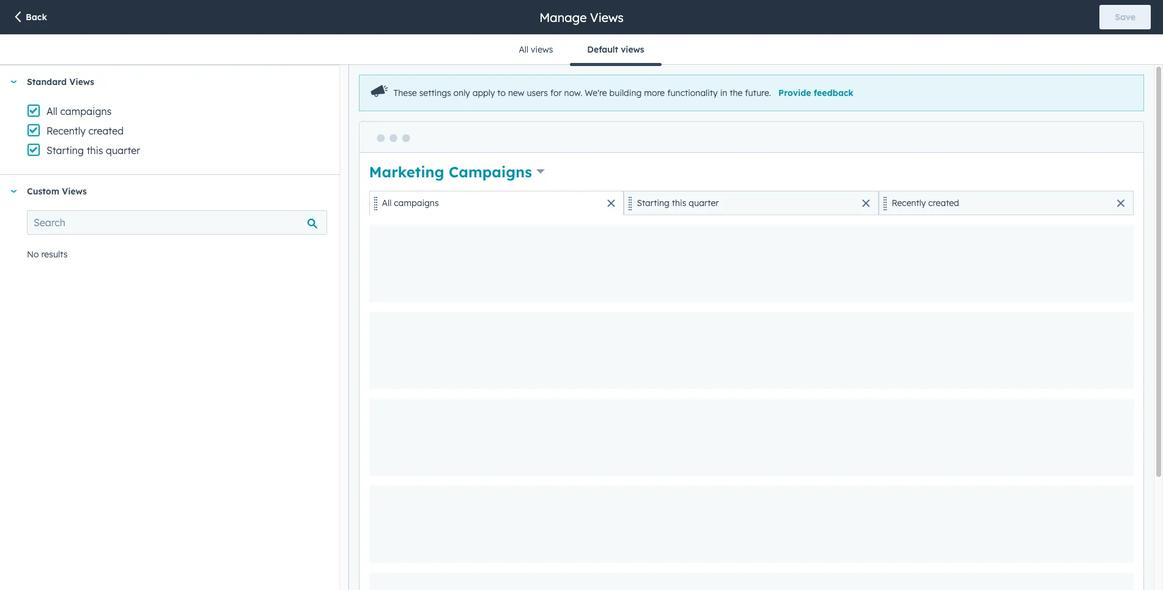 Task type: locate. For each thing, give the bounding box(es) containing it.
new
[[508, 88, 525, 99]]

1 caret image from the top
[[10, 80, 17, 84]]

all views
[[519, 44, 553, 55]]

standard
[[27, 76, 67, 88]]

0 horizontal spatial all
[[47, 105, 58, 117]]

0 vertical spatial views
[[591, 9, 624, 25]]

caret image inside standard views dropdown button
[[10, 80, 17, 84]]

views
[[531, 44, 553, 55], [621, 44, 645, 55]]

marketing campaigns button
[[369, 161, 545, 182]]

recently created
[[47, 125, 124, 137], [892, 198, 960, 209]]

custom views
[[27, 186, 87, 197]]

0 horizontal spatial starting
[[47, 144, 84, 157]]

1 horizontal spatial starting this quarter
[[637, 198, 719, 209]]

caret image for standard
[[10, 80, 17, 84]]

caret image left custom at the top of page
[[10, 190, 17, 193]]

1 horizontal spatial all
[[382, 198, 392, 209]]

0 vertical spatial starting this quarter
[[47, 144, 140, 157]]

in
[[721, 88, 728, 99]]

save
[[1116, 12, 1136, 23]]

0 horizontal spatial recently created
[[47, 125, 124, 137]]

feedback
[[814, 88, 854, 99]]

no
[[27, 249, 39, 260]]

all
[[519, 44, 529, 55], [47, 105, 58, 117], [382, 198, 392, 209]]

custom
[[27, 186, 59, 197]]

campaigns down marketing
[[394, 198, 439, 209]]

views inside "button"
[[621, 44, 645, 55]]

created inside button
[[929, 198, 960, 209]]

created
[[88, 125, 124, 137], [929, 198, 960, 209]]

0 horizontal spatial recently
[[47, 125, 86, 137]]

0 horizontal spatial quarter
[[106, 144, 140, 157]]

1 horizontal spatial quarter
[[689, 198, 719, 209]]

1 horizontal spatial campaigns
[[394, 198, 439, 209]]

this
[[87, 144, 103, 157], [672, 198, 687, 209]]

1 horizontal spatial all campaigns
[[382, 198, 439, 209]]

starting this quarter button
[[624, 191, 879, 215]]

views right the standard
[[69, 76, 94, 88]]

1 vertical spatial created
[[929, 198, 960, 209]]

1 horizontal spatial this
[[672, 198, 687, 209]]

starting this quarter
[[47, 144, 140, 157], [637, 198, 719, 209]]

1 horizontal spatial recently created
[[892, 198, 960, 209]]

all views button
[[502, 35, 571, 64]]

2 horizontal spatial all
[[519, 44, 529, 55]]

2 vertical spatial views
[[62, 186, 87, 197]]

views
[[591, 9, 624, 25], [69, 76, 94, 88], [62, 186, 87, 197]]

views inside button
[[531, 44, 553, 55]]

navigation
[[502, 35, 662, 66]]

0 vertical spatial recently
[[47, 125, 86, 137]]

0 vertical spatial starting
[[47, 144, 84, 157]]

campaigns
[[60, 105, 112, 117], [394, 198, 439, 209]]

0 vertical spatial caret image
[[10, 80, 17, 84]]

1 vertical spatial views
[[69, 76, 94, 88]]

1 horizontal spatial created
[[929, 198, 960, 209]]

0 vertical spatial all campaigns
[[47, 105, 112, 117]]

caret image
[[10, 80, 17, 84], [10, 190, 17, 193]]

0 vertical spatial this
[[87, 144, 103, 157]]

these
[[394, 88, 417, 99]]

1 vertical spatial all campaigns
[[382, 198, 439, 209]]

1 vertical spatial campaigns
[[394, 198, 439, 209]]

1 horizontal spatial recently
[[892, 198, 927, 209]]

views right default
[[621, 44, 645, 55]]

caret image inside custom views dropdown button
[[10, 190, 17, 193]]

for
[[551, 88, 562, 99]]

all campaigns button
[[369, 191, 624, 215]]

we're
[[585, 88, 607, 99]]

campaigns down standard views
[[60, 105, 112, 117]]

1 vertical spatial this
[[672, 198, 687, 209]]

all down the standard
[[47, 105, 58, 117]]

page section element
[[0, 0, 1164, 34]]

1 vertical spatial starting this quarter
[[637, 198, 719, 209]]

standard views button
[[0, 65, 327, 99]]

2 views from the left
[[621, 44, 645, 55]]

results
[[41, 249, 68, 260]]

all campaigns down standard views
[[47, 105, 112, 117]]

0 horizontal spatial starting this quarter
[[47, 144, 140, 157]]

all campaigns down marketing
[[382, 198, 439, 209]]

1 vertical spatial all
[[47, 105, 58, 117]]

only
[[454, 88, 470, 99]]

views for all views
[[531, 44, 553, 55]]

views for custom views
[[62, 186, 87, 197]]

standard views
[[27, 76, 94, 88]]

provide feedback button
[[779, 88, 854, 99]]

1 views from the left
[[531, 44, 553, 55]]

1 vertical spatial recently created
[[892, 198, 960, 209]]

0 vertical spatial all
[[519, 44, 529, 55]]

0 horizontal spatial created
[[88, 125, 124, 137]]

0 horizontal spatial campaigns
[[60, 105, 112, 117]]

1 vertical spatial recently
[[892, 198, 927, 209]]

caret image for custom
[[10, 190, 17, 193]]

all campaigns
[[47, 105, 112, 117], [382, 198, 439, 209]]

caret image left the standard
[[10, 80, 17, 84]]

manage
[[540, 9, 587, 25]]

marketing campaigns
[[369, 163, 532, 181]]

1 horizontal spatial views
[[621, 44, 645, 55]]

views up default
[[591, 9, 624, 25]]

recently
[[47, 125, 86, 137], [892, 198, 927, 209]]

views down manage
[[531, 44, 553, 55]]

default views button
[[571, 35, 662, 66]]

starting inside button
[[637, 198, 670, 209]]

all up new
[[519, 44, 529, 55]]

1 vertical spatial quarter
[[689, 198, 719, 209]]

all down marketing
[[382, 198, 392, 209]]

2 caret image from the top
[[10, 190, 17, 193]]

0 horizontal spatial views
[[531, 44, 553, 55]]

recently inside recently created button
[[892, 198, 927, 209]]

0 horizontal spatial this
[[87, 144, 103, 157]]

starting
[[47, 144, 84, 157], [637, 198, 670, 209]]

views right custom at the top of page
[[62, 186, 87, 197]]

now.
[[565, 88, 583, 99]]

starting this quarter inside button
[[637, 198, 719, 209]]

1 vertical spatial caret image
[[10, 190, 17, 193]]

back link
[[12, 11, 47, 25]]

1 horizontal spatial starting
[[637, 198, 670, 209]]

views inside page section element
[[591, 9, 624, 25]]

0 vertical spatial created
[[88, 125, 124, 137]]

1 vertical spatial starting
[[637, 198, 670, 209]]

quarter
[[106, 144, 140, 157], [689, 198, 719, 209]]

manage views
[[540, 9, 624, 25]]



Task type: describe. For each thing, give the bounding box(es) containing it.
apply
[[473, 88, 495, 99]]

the
[[730, 88, 743, 99]]

quarter inside starting this quarter button
[[689, 198, 719, 209]]

default views
[[588, 44, 645, 55]]

to
[[498, 88, 506, 99]]

0 vertical spatial campaigns
[[60, 105, 112, 117]]

these settings only apply to new users for now. we're building more functionality in the future.
[[394, 88, 772, 99]]

settings
[[420, 88, 451, 99]]

0 vertical spatial recently created
[[47, 125, 124, 137]]

users
[[527, 88, 548, 99]]

provide feedback
[[779, 88, 854, 99]]

recently created inside button
[[892, 198, 960, 209]]

0 vertical spatial quarter
[[106, 144, 140, 157]]

0 horizontal spatial all campaigns
[[47, 105, 112, 117]]

building
[[610, 88, 642, 99]]

Search search field
[[27, 211, 327, 235]]

more
[[644, 88, 665, 99]]

campaigns
[[449, 163, 532, 181]]

save button
[[1100, 5, 1152, 29]]

recently created button
[[879, 191, 1135, 215]]

views for manage views
[[591, 9, 624, 25]]

future.
[[746, 88, 772, 99]]

functionality
[[668, 88, 718, 99]]

provide
[[779, 88, 812, 99]]

views for standard views
[[69, 76, 94, 88]]

back
[[26, 12, 47, 23]]

no results
[[27, 249, 68, 260]]

2 vertical spatial all
[[382, 198, 392, 209]]

navigation containing all views
[[502, 35, 662, 66]]

views for default views
[[621, 44, 645, 55]]

campaigns inside button
[[394, 198, 439, 209]]

default
[[588, 44, 619, 55]]

all campaigns inside button
[[382, 198, 439, 209]]

marketing
[[369, 163, 445, 181]]

this inside starting this quarter button
[[672, 198, 687, 209]]

custom views button
[[0, 175, 327, 208]]



Task type: vqa. For each thing, say whether or not it's contained in the screenshot.
Navigation in the top of the page
yes



